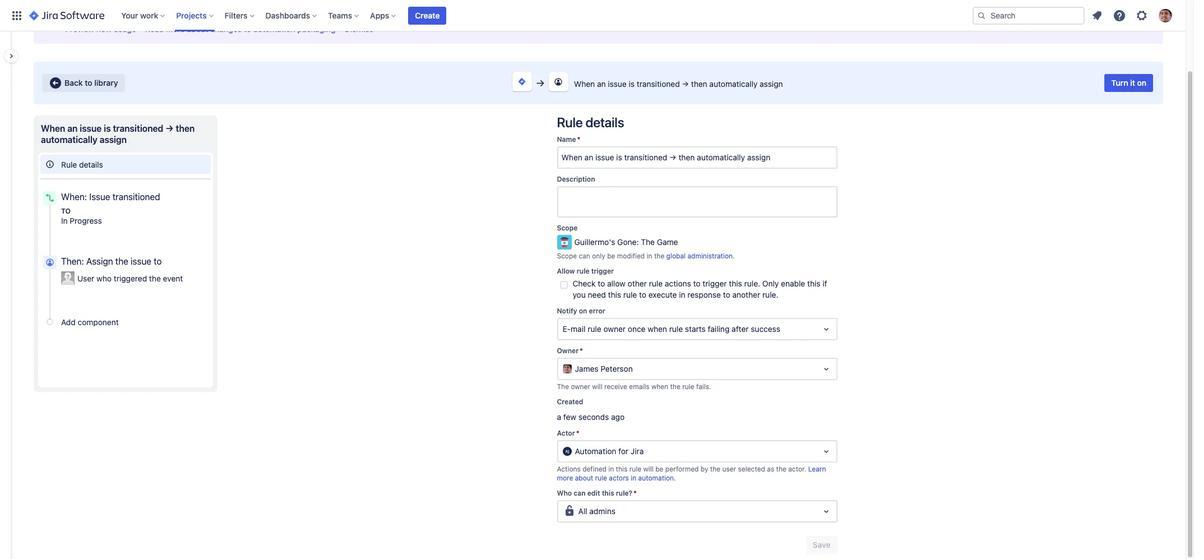 Task type: describe. For each thing, give the bounding box(es) containing it.
sidebar navigation image
[[0, 45, 25, 67]]

rule inside "button"
[[61, 160, 77, 169]]

james
[[575, 364, 599, 374]]

0 horizontal spatial rule.
[[745, 279, 761, 288]]

1 horizontal spatial then
[[691, 79, 708, 89]]

filters button
[[221, 6, 259, 24]]

ago
[[611, 412, 625, 422]]

all
[[579, 506, 588, 516]]

assign
[[86, 256, 113, 266]]

name *
[[557, 135, 581, 144]]

allow rule trigger check to allow other rule actions to trigger this rule.  only enable this if you need this rule to execute in response to another rule.
[[557, 267, 828, 300]]

.
[[733, 252, 735, 260]]

1.
[[235, 8, 241, 18]]

add component button
[[40, 312, 211, 332]]

0 vertical spatial assign
[[760, 79, 783, 89]]

create
[[415, 10, 440, 20]]

turn it on button
[[1105, 74, 1154, 92]]

then inside when an issue is transitioned → then automatically assign
[[176, 123, 195, 133]]

preview new usage button
[[65, 24, 136, 35]]

created
[[557, 398, 584, 406]]

these
[[65, 8, 87, 18]]

actor
[[557, 429, 575, 437]]

only
[[592, 252, 606, 260]]

2 vertical spatial will
[[644, 465, 654, 473]]

your work button
[[118, 6, 170, 24]]

0 horizontal spatial about
[[187, 24, 208, 34]]

0 vertical spatial packaging
[[440, 8, 477, 18]]

open image
[[820, 323, 833, 336]]

to left another
[[723, 290, 731, 300]]

your
[[343, 8, 359, 18]]

scope for scope
[[557, 224, 578, 232]]

0 vertical spatial owner
[[604, 324, 626, 334]]

3 open image from the top
[[820, 505, 833, 518]]

0 horizontal spatial be
[[608, 252, 616, 260]]

add component
[[61, 317, 119, 327]]

progress
[[70, 216, 102, 225]]

when:
[[61, 192, 87, 202]]

work
[[140, 10, 158, 20]]

* for actor *
[[576, 429, 580, 437]]

1 horizontal spatial trigger
[[703, 279, 727, 288]]

on inside button
[[1138, 78, 1147, 88]]

1 horizontal spatial the
[[641, 237, 655, 247]]

→ inside when an issue is transitioned → then automatically assign
[[166, 123, 174, 133]]

1 horizontal spatial changes
[[210, 24, 242, 34]]

this down 'allow'
[[608, 290, 622, 300]]

who can edit this rule? *
[[557, 489, 637, 498]]

rule up check
[[577, 267, 590, 275]]

error
[[589, 307, 606, 315]]

1 horizontal spatial is
[[629, 79, 635, 89]]

turn it on
[[1112, 78, 1147, 88]]

learn more about rule actors in automation.
[[557, 465, 827, 482]]

search image
[[978, 11, 987, 20]]

dismiss button
[[345, 24, 374, 35]]

a few seconds ago
[[557, 412, 625, 422]]

user who triggered the event
[[77, 273, 183, 283]]

event
[[163, 273, 183, 283]]

description
[[557, 175, 595, 183]]

open image for automation for jira
[[820, 445, 833, 458]]

to
[[61, 207, 71, 215]]

when for emails
[[652, 383, 669, 391]]

open image for james peterson
[[820, 362, 833, 376]]

who
[[557, 489, 572, 498]]

the up the 'user who triggered the event'
[[115, 256, 128, 266]]

0 vertical spatial new
[[423, 8, 437, 18]]

the down game
[[655, 252, 665, 260]]

dashboards button
[[262, 6, 321, 24]]

read more about changes to automation packaging button
[[145, 24, 336, 35]]

jira
[[631, 446, 644, 456]]

if
[[823, 279, 828, 288]]

the right by
[[711, 465, 721, 473]]

1 vertical spatial when an issue is transitioned → then automatically assign
[[41, 123, 197, 145]]

automation.
[[639, 474, 676, 482]]

the inside alert
[[557, 383, 569, 391]]

automation for jira image
[[563, 447, 572, 456]]

preview
[[65, 24, 94, 34]]

when inside when an issue is transitioned → then automatically assign
[[41, 123, 65, 133]]

actor.
[[789, 465, 807, 473]]

seconds
[[579, 412, 609, 422]]

to down until
[[244, 24, 251, 34]]

james peterson
[[575, 364, 633, 374]]

1 vertical spatial packaging
[[298, 24, 336, 34]]

0 horizontal spatial issue
[[80, 123, 102, 133]]

2 · from the left
[[339, 24, 341, 34]]

the right under
[[409, 8, 420, 18]]

more inside the learn more about rule actors in automation.
[[557, 474, 573, 482]]

the owner will receive emails when the rule fails.
[[557, 383, 712, 391]]

e-mail rule owner once when rule starts failing after success
[[563, 324, 781, 334]]

this up another
[[729, 279, 743, 288]]

actions defined in this rule will be performed by the user selected as the actor.
[[557, 465, 809, 473]]

rule inside the learn more about rule actors in automation.
[[595, 474, 607, 482]]

this up actors
[[616, 465, 628, 473]]

1 vertical spatial rule.
[[763, 290, 779, 300]]

1 horizontal spatial details
[[586, 114, 624, 130]]

dashboards
[[266, 10, 310, 20]]

triggered
[[114, 273, 147, 283]]

details inside rule details "button"
[[79, 160, 103, 169]]

banner containing your work
[[0, 0, 1186, 31]]

selected
[[738, 465, 766, 473]]

to up need
[[598, 279, 605, 288]]

can for who
[[574, 489, 586, 498]]

1 vertical spatial assign
[[100, 135, 127, 145]]

can for scope
[[579, 252, 591, 260]]

0 vertical spatial an
[[597, 79, 606, 89]]

scope can only be modified in the global administration .
[[557, 252, 735, 260]]

allow
[[607, 279, 626, 288]]

name
[[557, 135, 576, 144]]

peterson
[[601, 364, 633, 374]]

create button
[[409, 6, 447, 24]]

* for name *
[[577, 135, 581, 144]]

actor *
[[557, 429, 580, 437]]

then,
[[262, 8, 281, 18]]

rule up execute
[[649, 279, 663, 288]]

owner inside alert
[[571, 383, 591, 391]]

1 vertical spatial new
[[96, 24, 112, 34]]

success
[[751, 324, 781, 334]]

guillermo's
[[575, 237, 616, 247]]

Notify on error text field
[[563, 324, 565, 335]]

0 vertical spatial when
[[574, 79, 595, 89]]

rule right mail
[[588, 324, 602, 334]]

rule down jira
[[630, 465, 642, 473]]

when for once
[[648, 324, 667, 334]]

0 vertical spatial changes
[[89, 8, 120, 18]]

1 · from the left
[[140, 24, 142, 34]]

1 horizontal spatial automatically
[[710, 79, 758, 89]]

in up actors
[[609, 465, 614, 473]]

scope for scope can only be modified in the global administration .
[[557, 252, 577, 260]]

transitioned inside when: issue transitioned to in progress
[[112, 192, 160, 202]]

response
[[688, 290, 721, 300]]

notify on error
[[557, 307, 606, 315]]

0 horizontal spatial trigger
[[592, 267, 614, 275]]

apps
[[370, 10, 389, 20]]

by
[[701, 465, 709, 473]]

in right modified
[[647, 252, 653, 260]]

allow
[[557, 267, 575, 275]]

automation
[[575, 446, 617, 456]]

guillermo's gone: the game
[[575, 237, 678, 247]]

0 vertical spatial you
[[283, 8, 296, 18]]

add
[[61, 317, 76, 327]]

automation
[[254, 24, 295, 34]]

these changes will take effect from november 1. until then, you can preview your usage under the new packaging model.
[[65, 8, 504, 18]]

learn more about rule actors in automation. link
[[557, 465, 827, 482]]

notifications image
[[1091, 9, 1104, 22]]

0 vertical spatial when an issue is transitioned → then automatically assign
[[574, 79, 783, 89]]

failing
[[708, 324, 730, 334]]

once
[[628, 324, 646, 334]]

library
[[94, 78, 118, 88]]

1 horizontal spatial rule
[[557, 114, 583, 130]]

when: issue transitioned to in progress
[[61, 192, 160, 225]]



Task type: locate. For each thing, give the bounding box(es) containing it.
rule details button
[[40, 155, 211, 174]]

the owner will receive emails when the rule fails. alert
[[557, 383, 838, 392]]

few
[[564, 412, 577, 422]]

defined
[[583, 465, 607, 473]]

you down check
[[573, 290, 586, 300]]

· down teams
[[339, 24, 341, 34]]

0 vertical spatial usage
[[362, 8, 383, 18]]

2 vertical spatial transitioned
[[112, 192, 160, 202]]

be right only
[[608, 252, 616, 260]]

0 vertical spatial trigger
[[592, 267, 614, 275]]

2 vertical spatial can
[[574, 489, 586, 498]]

transitioned inside when an issue is transitioned → then automatically assign
[[113, 123, 163, 133]]

0 horizontal spatial →
[[166, 123, 174, 133]]

open image
[[820, 362, 833, 376], [820, 445, 833, 458], [820, 505, 833, 518]]

enable
[[781, 279, 806, 288]]

1 horizontal spatial usage
[[362, 8, 383, 18]]

in inside the learn more about rule actors in automation.
[[631, 474, 637, 482]]

in right actors
[[631, 474, 637, 482]]

actions
[[665, 279, 691, 288]]

0 horizontal spatial new
[[96, 24, 112, 34]]

be up automation.
[[656, 465, 664, 473]]

1 horizontal spatial packaging
[[440, 8, 477, 18]]

about inside the learn more about rule actors in automation.
[[575, 474, 594, 482]]

1 vertical spatial rule details
[[61, 160, 103, 169]]

new right under
[[423, 8, 437, 18]]

in
[[647, 252, 653, 260], [679, 290, 686, 300], [609, 465, 614, 473], [631, 474, 637, 482]]

who
[[97, 273, 112, 283]]

1 vertical spatial owner
[[571, 383, 591, 391]]

· down your work
[[140, 24, 142, 34]]

emails
[[630, 383, 650, 391]]

the right as at the right of the page
[[777, 465, 787, 473]]

usage up dismiss
[[362, 8, 383, 18]]

0 horizontal spatial on
[[579, 307, 587, 315]]

when
[[648, 324, 667, 334], [652, 383, 669, 391]]

you right then,
[[283, 8, 296, 18]]

dismiss
[[345, 24, 374, 34]]

more
[[166, 24, 185, 34], [557, 474, 573, 482]]

check
[[573, 279, 596, 288]]

1 horizontal spatial you
[[573, 290, 586, 300]]

will inside alert
[[593, 383, 603, 391]]

issue
[[608, 79, 627, 89], [80, 123, 102, 133], [131, 256, 151, 266]]

None field
[[558, 148, 837, 168]]

global administration link
[[667, 252, 733, 260]]

projects
[[176, 10, 207, 20]]

* right rule?
[[634, 489, 637, 498]]

1 horizontal spatial an
[[597, 79, 606, 89]]

rule
[[577, 267, 590, 275], [649, 279, 663, 288], [624, 290, 637, 300], [588, 324, 602, 334], [670, 324, 683, 334], [683, 383, 695, 391], [630, 465, 642, 473], [595, 474, 607, 482]]

the left fails.
[[671, 383, 681, 391]]

the
[[641, 237, 655, 247], [557, 383, 569, 391]]

0 vertical spatial is
[[629, 79, 635, 89]]

an
[[597, 79, 606, 89], [67, 123, 78, 133]]

about down defined
[[575, 474, 594, 482]]

1 vertical spatial automatically
[[41, 135, 97, 145]]

rule details inside "button"
[[61, 160, 103, 169]]

1 horizontal spatial ·
[[339, 24, 341, 34]]

1 vertical spatial when
[[41, 123, 65, 133]]

0 vertical spatial can
[[298, 8, 311, 18]]

None text field
[[563, 363, 565, 375]]

0 horizontal spatial you
[[283, 8, 296, 18]]

rule details
[[557, 114, 624, 130], [61, 160, 103, 169]]

this right edit
[[602, 489, 615, 498]]

1 horizontal spatial owner
[[604, 324, 626, 334]]

will left take
[[122, 8, 134, 18]]

2 scope from the top
[[557, 252, 577, 260]]

turn
[[1112, 78, 1129, 88]]

back to library
[[65, 78, 118, 88]]

1 open image from the top
[[820, 362, 833, 376]]

owner *
[[557, 347, 583, 355]]

help image
[[1113, 9, 1127, 22]]

starts
[[685, 324, 706, 334]]

rule left fails.
[[683, 383, 695, 391]]

2 horizontal spatial will
[[644, 465, 654, 473]]

trigger down only
[[592, 267, 614, 275]]

1 vertical spatial be
[[656, 465, 664, 473]]

0 horizontal spatial will
[[122, 8, 134, 18]]

1 horizontal spatial will
[[593, 383, 603, 391]]

0 vertical spatial automatically
[[710, 79, 758, 89]]

2 vertical spatial open image
[[820, 505, 833, 518]]

banner
[[0, 0, 1186, 31]]

0 vertical spatial when
[[648, 324, 667, 334]]

owner
[[604, 324, 626, 334], [571, 383, 591, 391]]

0 horizontal spatial assign
[[100, 135, 127, 145]]

1 vertical spatial trigger
[[703, 279, 727, 288]]

it
[[1131, 78, 1136, 88]]

None text field
[[563, 446, 565, 457]]

read
[[145, 24, 164, 34]]

→
[[682, 79, 689, 89], [166, 123, 174, 133]]

open image up learn
[[820, 445, 833, 458]]

open image down open image
[[820, 362, 833, 376]]

rule up name *
[[557, 114, 583, 130]]

component
[[78, 317, 119, 327]]

as
[[767, 465, 775, 473]]

0 vertical spatial details
[[586, 114, 624, 130]]

jira software image
[[29, 9, 104, 22], [29, 9, 104, 22]]

need
[[588, 290, 606, 300]]

0 horizontal spatial an
[[67, 123, 78, 133]]

this left the if
[[808, 279, 821, 288]]

the up scope can only be modified in the global administration .
[[641, 237, 655, 247]]

preview new usage · read more about changes to automation packaging · dismiss
[[65, 24, 374, 34]]

user who triggered the event image
[[61, 271, 75, 285]]

1 horizontal spatial new
[[423, 8, 437, 18]]

1 horizontal spatial assign
[[760, 79, 783, 89]]

0 horizontal spatial then
[[176, 123, 195, 133]]

owner up the created
[[571, 383, 591, 391]]

game
[[657, 237, 678, 247]]

0 horizontal spatial automatically
[[41, 135, 97, 145]]

automation for jira
[[575, 446, 644, 456]]

1 vertical spatial issue
[[80, 123, 102, 133]]

rule down the other
[[624, 290, 637, 300]]

rule inside alert
[[683, 383, 695, 391]]

fails.
[[697, 383, 712, 391]]

can left edit
[[574, 489, 586, 498]]

rule details up when:
[[61, 160, 103, 169]]

can left preview
[[298, 8, 311, 18]]

to right back
[[85, 78, 92, 88]]

edit
[[588, 489, 600, 498]]

then:
[[61, 256, 84, 266]]

0 horizontal spatial when an issue is transitioned → then automatically assign
[[41, 123, 197, 145]]

projects button
[[173, 6, 218, 24]]

1 vertical spatial on
[[579, 307, 587, 315]]

for
[[619, 446, 629, 456]]

open image down learn
[[820, 505, 833, 518]]

* right owner
[[580, 347, 583, 355]]

1 vertical spatial →
[[166, 123, 174, 133]]

a
[[557, 412, 562, 422]]

all admins
[[579, 506, 616, 516]]

more down from
[[166, 24, 185, 34]]

rule details up name *
[[557, 114, 624, 130]]

november
[[196, 8, 233, 18]]

0 horizontal spatial when
[[41, 123, 65, 133]]

2 horizontal spatial issue
[[608, 79, 627, 89]]

0 vertical spatial be
[[608, 252, 616, 260]]

0 horizontal spatial packaging
[[298, 24, 336, 34]]

your work
[[121, 10, 158, 20]]

all admins image
[[563, 505, 576, 518]]

1 horizontal spatial →
[[682, 79, 689, 89]]

you
[[283, 8, 296, 18], [573, 290, 586, 300]]

0 horizontal spatial ·
[[140, 24, 142, 34]]

changes up preview new usage button
[[89, 8, 120, 18]]

on right it
[[1138, 78, 1147, 88]]

admins
[[590, 506, 616, 516]]

1 horizontal spatial on
[[1138, 78, 1147, 88]]

·
[[140, 24, 142, 34], [339, 24, 341, 34]]

usage down your
[[114, 24, 136, 34]]

1 vertical spatial scope
[[557, 252, 577, 260]]

assign
[[760, 79, 783, 89], [100, 135, 127, 145]]

0 vertical spatial on
[[1138, 78, 1147, 88]]

1 vertical spatial details
[[79, 160, 103, 169]]

to up response
[[694, 279, 701, 288]]

primary element
[[7, 0, 973, 31]]

1 horizontal spatial be
[[656, 465, 664, 473]]

1 vertical spatial about
[[575, 474, 594, 482]]

rule left starts
[[670, 324, 683, 334]]

changes down filters
[[210, 24, 242, 34]]

1 vertical spatial rule
[[61, 160, 77, 169]]

only
[[763, 279, 779, 288]]

filters
[[225, 10, 248, 20]]

0 vertical spatial →
[[682, 79, 689, 89]]

Search field
[[973, 6, 1085, 24]]

rule up when:
[[61, 160, 77, 169]]

will left receive
[[593, 383, 603, 391]]

0 horizontal spatial rule details
[[61, 160, 103, 169]]

your profile and settings image
[[1159, 9, 1173, 22]]

rule. down only
[[763, 290, 779, 300]]

the left event
[[149, 273, 161, 283]]

will up automation.
[[644, 465, 654, 473]]

an inside when an issue is transitioned → then automatically assign
[[67, 123, 78, 133]]

is inside when an issue is transitioned → then automatically assign
[[104, 123, 111, 133]]

you inside allow rule trigger check to allow other rule actions to trigger this rule.  only enable this if you need this rule to execute in response to another rule.
[[573, 290, 586, 300]]

0 horizontal spatial details
[[79, 160, 103, 169]]

0 vertical spatial scope
[[557, 224, 578, 232]]

on left error
[[579, 307, 587, 315]]

when an issue is transitioned → then automatically assign
[[574, 79, 783, 89], [41, 123, 197, 145]]

appswitcher icon image
[[10, 9, 24, 22]]

1 vertical spatial more
[[557, 474, 573, 482]]

0 vertical spatial about
[[187, 24, 208, 34]]

0 vertical spatial will
[[122, 8, 134, 18]]

in down actions
[[679, 290, 686, 300]]

* right actor
[[576, 429, 580, 437]]

will for changes
[[122, 8, 134, 18]]

1 horizontal spatial issue
[[131, 256, 151, 266]]

Description text field
[[557, 186, 838, 218]]

when right "once"
[[648, 324, 667, 334]]

other
[[628, 279, 647, 288]]

trigger up response
[[703, 279, 727, 288]]

in inside allow rule trigger check to allow other rule actions to trigger this rule.  only enable this if you need this rule to execute in response to another rule.
[[679, 290, 686, 300]]

the up the created
[[557, 383, 569, 391]]

about down projects
[[187, 24, 208, 34]]

0 vertical spatial transitioned
[[637, 79, 680, 89]]

james peterson image
[[563, 365, 572, 374]]

mail
[[571, 324, 586, 334]]

packaging
[[440, 8, 477, 18], [298, 24, 336, 34]]

* for owner *
[[580, 347, 583, 355]]

0 horizontal spatial owner
[[571, 383, 591, 391]]

0 vertical spatial issue
[[608, 79, 627, 89]]

to
[[244, 24, 251, 34], [85, 78, 92, 88], [154, 256, 162, 266], [598, 279, 605, 288], [694, 279, 701, 288], [639, 290, 647, 300], [723, 290, 731, 300]]

modified
[[617, 252, 645, 260]]

0 vertical spatial rule.
[[745, 279, 761, 288]]

settings image
[[1136, 9, 1149, 22]]

will for owner
[[593, 383, 603, 391]]

packaging down preview
[[298, 24, 336, 34]]

0 vertical spatial rule details
[[557, 114, 624, 130]]

rule down defined
[[595, 474, 607, 482]]

until
[[243, 8, 260, 18]]

teams
[[328, 10, 352, 20]]

1 horizontal spatial when an issue is transitioned → then automatically assign
[[574, 79, 783, 89]]

0 vertical spatial open image
[[820, 362, 833, 376]]

user
[[723, 465, 737, 473]]

1 horizontal spatial about
[[575, 474, 594, 482]]

when inside alert
[[652, 383, 669, 391]]

automatically inside when an issue is transitioned → then automatically assign
[[41, 135, 97, 145]]

1 vertical spatial is
[[104, 123, 111, 133]]

packaging left model.
[[440, 8, 477, 18]]

can left only
[[579, 252, 591, 260]]

performed
[[666, 465, 699, 473]]

0 horizontal spatial usage
[[114, 24, 136, 34]]

from
[[177, 8, 194, 18]]

to up the 'user who triggered the event'
[[154, 256, 162, 266]]

rule?
[[616, 489, 633, 498]]

1 vertical spatial an
[[67, 123, 78, 133]]

0 vertical spatial more
[[166, 24, 185, 34]]

preview
[[313, 8, 341, 18]]

actions
[[557, 465, 581, 473]]

gone:
[[618, 237, 639, 247]]

rule
[[557, 114, 583, 130], [61, 160, 77, 169]]

* right name
[[577, 135, 581, 144]]

to inside button
[[85, 78, 92, 88]]

is
[[629, 79, 635, 89], [104, 123, 111, 133]]

after
[[732, 324, 749, 334]]

rule. up another
[[745, 279, 761, 288]]

1 vertical spatial the
[[557, 383, 569, 391]]

under
[[386, 8, 407, 18]]

owner left "once"
[[604, 324, 626, 334]]

scope up allow
[[557, 252, 577, 260]]

when right emails
[[652, 383, 669, 391]]

to down the other
[[639, 290, 647, 300]]

scope up guillermo's
[[557, 224, 578, 232]]

be
[[608, 252, 616, 260], [656, 465, 664, 473]]

more down actions
[[557, 474, 573, 482]]

details
[[586, 114, 624, 130], [79, 160, 103, 169]]

2 open image from the top
[[820, 445, 833, 458]]

e-
[[563, 324, 571, 334]]

1 vertical spatial open image
[[820, 445, 833, 458]]

1 scope from the top
[[557, 224, 578, 232]]

in
[[61, 216, 68, 225]]

1 vertical spatial transitioned
[[113, 123, 163, 133]]

1 vertical spatial then
[[176, 123, 195, 133]]

1 vertical spatial can
[[579, 252, 591, 260]]

the inside alert
[[671, 383, 681, 391]]

transitioned
[[637, 79, 680, 89], [113, 123, 163, 133], [112, 192, 160, 202]]

your
[[121, 10, 138, 20]]

0 vertical spatial rule
[[557, 114, 583, 130]]

1 vertical spatial when
[[652, 383, 669, 391]]

1 vertical spatial will
[[593, 383, 603, 391]]

new right the preview at the left top of page
[[96, 24, 112, 34]]



Task type: vqa. For each thing, say whether or not it's contained in the screenshot.
Collapse Recent projects Image
no



